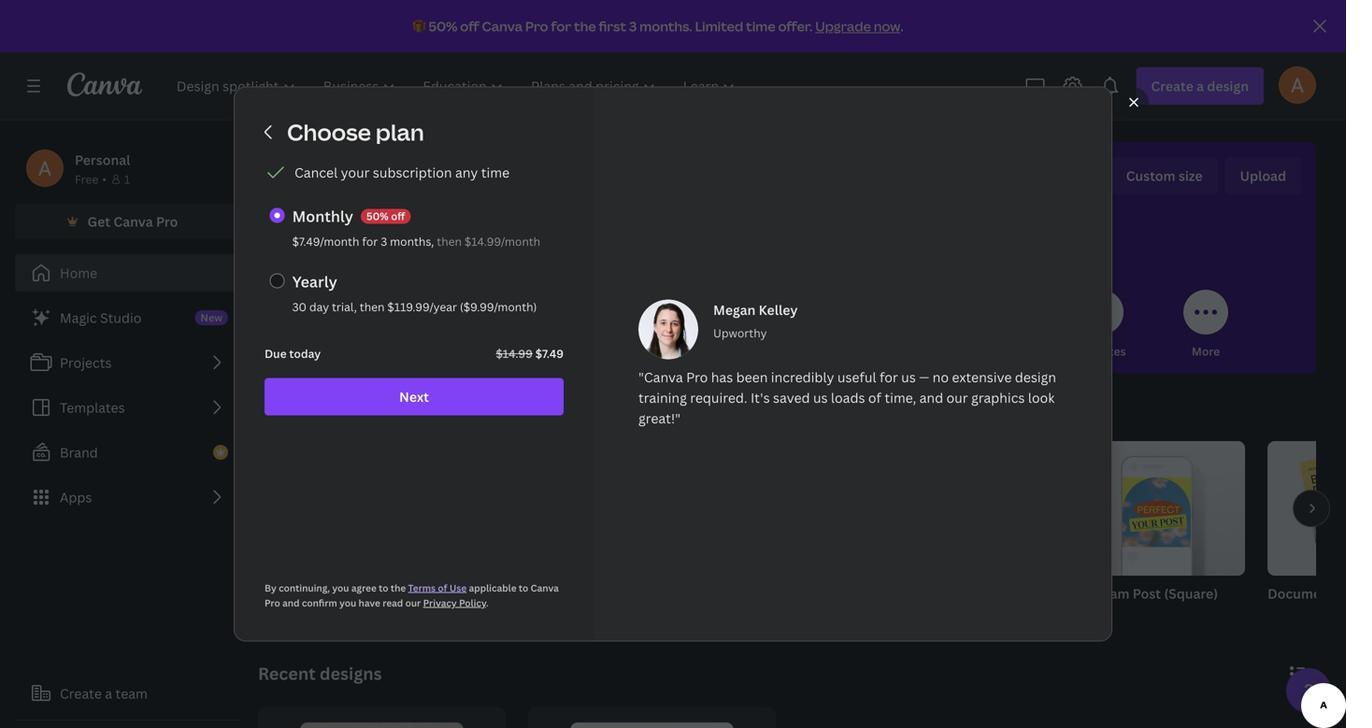 Task type: vqa. For each thing, say whether or not it's contained in the screenshot.
OTHER
no



Task type: describe. For each thing, give the bounding box(es) containing it.
create a team
[[60, 685, 148, 703]]

1 vertical spatial off
[[391, 209, 405, 223]]

applicable
[[469, 582, 517, 595]]

get canva pro
[[88, 213, 178, 230]]

subscription
[[373, 164, 452, 181]]

whiteboards
[[543, 344, 613, 359]]

agree
[[351, 582, 377, 595]]

extensive
[[952, 368, 1012, 386]]

0 horizontal spatial us
[[813, 389, 828, 407]]

read
[[383, 597, 403, 610]]

by
[[265, 582, 276, 595]]

🎁
[[413, 17, 426, 35]]

🎁 50% off canva pro for the first 3 months. limited time offer. upgrade now .
[[413, 17, 904, 35]]

0 horizontal spatial for
[[362, 234, 378, 249]]

our inside applicable to canva pro and confirm you have read our
[[405, 597, 421, 610]]

studio
[[100, 309, 142, 327]]

megan
[[713, 301, 756, 319]]

doc group
[[258, 441, 438, 626]]

3 group from the left
[[662, 441, 841, 576]]

have
[[359, 597, 380, 610]]

whiteboards button
[[543, 277, 613, 374]]

0 horizontal spatial the
[[391, 582, 406, 595]]

then for $7.49/month
[[437, 234, 462, 249]]

your
[[341, 164, 370, 181]]

loads
[[831, 389, 865, 407]]

time,
[[885, 389, 916, 407]]

of inside "canva pro has been incredibly useful for us — no extensive design training required. it's saved us loads of time, and our graphics look great!"
[[868, 389, 882, 407]]

cancel
[[295, 164, 338, 181]]

get
[[88, 213, 110, 230]]

0 vertical spatial for
[[551, 17, 571, 35]]

megan kelley upworthy
[[713, 301, 798, 341]]

you might want to try...
[[258, 403, 447, 426]]

presentations
[[645, 344, 720, 359]]

next button
[[265, 378, 564, 416]]

privacy policy link
[[423, 597, 486, 610]]

a
[[105, 685, 112, 703]]

design
[[1015, 368, 1056, 386]]

incredibly
[[771, 368, 834, 386]]

you
[[258, 403, 289, 426]]

projects
[[60, 354, 112, 372]]

1
[[124, 172, 130, 187]]

due today
[[265, 346, 321, 361]]

brand link
[[15, 434, 243, 471]]

free
[[75, 172, 98, 187]]

whiteboard group
[[460, 441, 640, 626]]

$7.49/month for 3 months, then $14.99/month
[[292, 234, 541, 249]]

presentations button
[[645, 277, 720, 374]]

instagram
[[1066, 585, 1130, 603]]

trial,
[[332, 299, 357, 315]]

our inside "canva pro has been incredibly useful for us — no extensive design training required. it's saved us loads of time, and our graphics look great!"
[[947, 389, 968, 407]]

might
[[293, 403, 340, 426]]

you inside applicable to canva pro and confirm you have read our
[[339, 597, 356, 610]]

more button
[[1184, 277, 1229, 374]]

$14.99 $7.49
[[496, 346, 564, 361]]

yearly
[[292, 272, 337, 292]]

0 vertical spatial time
[[746, 17, 776, 35]]

for inside "canva pro has been incredibly useful for us — no extensive design training required. it's saved us loads of time, and our graphics look great!"
[[880, 368, 898, 386]]

30
[[292, 299, 307, 315]]

brand
[[60, 444, 98, 461]]

$14.99/month
[[465, 234, 541, 249]]

$7.49
[[536, 346, 564, 361]]

video group
[[864, 441, 1043, 576]]

terms of use link
[[408, 582, 467, 595]]

instagram post (square)
[[1066, 585, 1218, 603]]

has
[[711, 368, 733, 386]]

will
[[669, 164, 717, 204]]

due
[[265, 346, 287, 361]]

recent
[[258, 662, 316, 685]]

you for continuing,
[[332, 582, 349, 595]]

upworthy
[[713, 325, 767, 341]]

document
[[1268, 585, 1335, 603]]

0 horizontal spatial 3
[[381, 234, 387, 249]]

templates link
[[15, 389, 243, 426]]

next
[[399, 388, 429, 406]]

$7.49/month
[[292, 234, 359, 249]]

websites button
[[1077, 277, 1126, 374]]

it's
[[751, 389, 770, 407]]

then for yearly
[[360, 299, 385, 315]]

continuing,
[[279, 582, 330, 595]]

what
[[583, 164, 662, 204]]

confirm
[[302, 597, 337, 610]]

($9.99/month)
[[460, 299, 537, 315]]

now
[[874, 17, 901, 35]]

1 horizontal spatial off
[[460, 17, 479, 35]]

—
[[919, 368, 930, 386]]

what will you
[[583, 164, 785, 204]]

try...
[[410, 403, 447, 426]]

0 vertical spatial canva
[[482, 17, 523, 35]]

1 horizontal spatial .
[[901, 17, 904, 35]]

free •
[[75, 172, 107, 187]]

policy
[[459, 597, 486, 610]]

pro inside applicable to canva pro and confirm you have read our
[[265, 597, 280, 610]]

1 vertical spatial .
[[486, 597, 489, 610]]

1 vertical spatial of
[[438, 582, 447, 595]]

use
[[450, 582, 467, 595]]

day
[[309, 299, 329, 315]]

canva inside button
[[113, 213, 153, 230]]



Task type: locate. For each thing, give the bounding box(es) containing it.
the left first
[[574, 17, 596, 35]]

apps
[[60, 489, 92, 506]]

pro left "has"
[[686, 368, 708, 386]]

instagram post (square) group
[[1066, 441, 1245, 626]]

"canva pro has been incredibly useful for us — no extensive design training required. it's saved us loads of time, and our graphics look great!"
[[639, 368, 1056, 427]]

50% up $7.49/month for 3 months, then $14.99/month
[[367, 209, 389, 223]]

months.
[[640, 17, 692, 35]]

to right applicable
[[519, 582, 528, 595]]

you left agree
[[332, 582, 349, 595]]

then inside yearly 30 day trial, then $119.99/year ($9.99/month)
[[360, 299, 385, 315]]

1 vertical spatial for
[[362, 234, 378, 249]]

1 horizontal spatial our
[[947, 389, 968, 407]]

pro up home link on the left top of page
[[156, 213, 178, 230]]

home
[[60, 264, 97, 282]]

0 horizontal spatial our
[[405, 597, 421, 610]]

limited
[[695, 17, 743, 35]]

designs
[[320, 662, 382, 685]]

first
[[599, 17, 626, 35]]

0 vertical spatial the
[[574, 17, 596, 35]]

personal
[[75, 151, 130, 169]]

1 vertical spatial and
[[282, 597, 300, 610]]

websites
[[1077, 344, 1126, 359]]

choose
[[287, 117, 371, 147]]

of
[[868, 389, 882, 407], [438, 582, 447, 595]]

apps link
[[15, 479, 243, 516]]

post
[[1133, 585, 1161, 603]]

pro down by
[[265, 597, 280, 610]]

our down "no"
[[947, 389, 968, 407]]

templates
[[60, 399, 125, 417]]

doc
[[258, 585, 283, 603]]

then right the trial,
[[360, 299, 385, 315]]

look
[[1028, 389, 1055, 407]]

$14.99
[[496, 346, 533, 361]]

group
[[258, 441, 438, 576], [460, 441, 640, 576], [662, 441, 841, 576], [864, 441, 1043, 576], [1066, 441, 1245, 576]]

applicable to canva pro and confirm you have read our
[[265, 582, 559, 610]]

.
[[901, 17, 904, 35], [486, 597, 489, 610]]

no
[[933, 368, 949, 386]]

1 horizontal spatial us
[[901, 368, 916, 386]]

required.
[[690, 389, 748, 407]]

pro left first
[[525, 17, 548, 35]]

0 vertical spatial off
[[460, 17, 479, 35]]

3 down 50% off
[[381, 234, 387, 249]]

1 vertical spatial us
[[813, 389, 828, 407]]

$119.99/year
[[387, 299, 457, 315]]

time
[[746, 17, 776, 35], [481, 164, 510, 181]]

2 vertical spatial for
[[880, 368, 898, 386]]

off
[[460, 17, 479, 35], [391, 209, 405, 223]]

1 vertical spatial 50%
[[367, 209, 389, 223]]

(square)
[[1164, 585, 1218, 603]]

0 vertical spatial .
[[901, 17, 904, 35]]

4 group from the left
[[864, 441, 1043, 576]]

1 horizontal spatial then
[[437, 234, 462, 249]]

canva up top level navigation element
[[482, 17, 523, 35]]

1 group from the left
[[258, 441, 438, 576]]

1 horizontal spatial canva
[[482, 17, 523, 35]]

2 vertical spatial canva
[[531, 582, 559, 595]]

and
[[920, 389, 943, 407], [282, 597, 300, 610]]

1 horizontal spatial for
[[551, 17, 571, 35]]

0 horizontal spatial canva
[[113, 213, 153, 230]]

5 group from the left
[[1066, 441, 1245, 576]]

months,
[[390, 234, 434, 249]]

us down incredibly
[[813, 389, 828, 407]]

1 horizontal spatial and
[[920, 389, 943, 407]]

for up time,
[[880, 368, 898, 386]]

of left time,
[[868, 389, 882, 407]]

0 horizontal spatial 50%
[[367, 209, 389, 223]]

been
[[736, 368, 768, 386]]

1 horizontal spatial the
[[574, 17, 596, 35]]

0 vertical spatial us
[[901, 368, 916, 386]]

upgrade now button
[[815, 17, 901, 35]]

by continuing, you agree to the terms of use
[[265, 582, 467, 595]]

choose plan
[[287, 117, 424, 147]]

magic
[[60, 309, 97, 327]]

home link
[[15, 254, 243, 292]]

group for whiteboard
[[460, 441, 640, 576]]

the
[[574, 17, 596, 35], [391, 582, 406, 595]]

training
[[639, 389, 687, 407]]

50% right 🎁
[[429, 17, 458, 35]]

pro inside button
[[156, 213, 178, 230]]

pro inside "canva pro has been incredibly useful for us — no extensive design training required. it's saved us loads of time, and our graphics look great!"
[[686, 368, 708, 386]]

new
[[200, 310, 223, 324]]

0 horizontal spatial off
[[391, 209, 405, 223]]

cancel your subscription any time
[[295, 164, 510, 181]]

1 horizontal spatial 3
[[629, 17, 637, 35]]

1 vertical spatial then
[[360, 299, 385, 315]]

1 vertical spatial our
[[405, 597, 421, 610]]

and down —
[[920, 389, 943, 407]]

off right 🎁
[[460, 17, 479, 35]]

1 vertical spatial canva
[[113, 213, 153, 230]]

you for will
[[723, 164, 778, 204]]

2 vertical spatial you
[[339, 597, 356, 610]]

the up read
[[391, 582, 406, 595]]

0 vertical spatial you
[[723, 164, 778, 204]]

recent designs
[[258, 662, 382, 685]]

off up months,
[[391, 209, 405, 223]]

list
[[15, 299, 243, 516]]

our
[[947, 389, 968, 407], [405, 597, 421, 610]]

magic studio
[[60, 309, 142, 327]]

monthly
[[292, 206, 353, 226]]

our down 'terms'
[[405, 597, 421, 610]]

for left first
[[551, 17, 571, 35]]

1 horizontal spatial 50%
[[429, 17, 458, 35]]

and inside "canva pro has been incredibly useful for us — no extensive design training required. it's saved us loads of time, and our graphics look great!"
[[920, 389, 943, 407]]

list containing magic studio
[[15, 299, 243, 516]]

plan
[[376, 117, 424, 147]]

document group
[[1268, 441, 1346, 626]]

0 vertical spatial of
[[868, 389, 882, 407]]

offer.
[[778, 17, 813, 35]]

1 horizontal spatial of
[[868, 389, 882, 407]]

1 vertical spatial 3
[[381, 234, 387, 249]]

canva inside applicable to canva pro and confirm you have read our
[[531, 582, 559, 595]]

3
[[629, 17, 637, 35], [381, 234, 387, 249]]

1 vertical spatial time
[[481, 164, 510, 181]]

top level navigation element
[[165, 67, 751, 105]]

0 horizontal spatial then
[[360, 299, 385, 315]]

2 horizontal spatial for
[[880, 368, 898, 386]]

1 vertical spatial the
[[391, 582, 406, 595]]

0 vertical spatial 3
[[629, 17, 637, 35]]

0 horizontal spatial and
[[282, 597, 300, 610]]

create
[[60, 685, 102, 703]]

want
[[344, 403, 384, 426]]

us
[[901, 368, 916, 386], [813, 389, 828, 407]]

1 vertical spatial you
[[332, 582, 349, 595]]

. down applicable
[[486, 597, 489, 610]]

you left have
[[339, 597, 356, 610]]

graphics
[[971, 389, 1025, 407]]

get canva pro button
[[15, 204, 243, 239]]

time right any
[[481, 164, 510, 181]]

then right months,
[[437, 234, 462, 249]]

pro
[[525, 17, 548, 35], [156, 213, 178, 230], [686, 368, 708, 386], [265, 597, 280, 610]]

3 right first
[[629, 17, 637, 35]]

to up read
[[379, 582, 389, 595]]

whiteboard
[[460, 585, 535, 603]]

us left —
[[901, 368, 916, 386]]

0 vertical spatial our
[[947, 389, 968, 407]]

None search field
[[507, 226, 1068, 264]]

•
[[102, 172, 107, 187]]

canva right applicable
[[531, 582, 559, 595]]

. right upgrade
[[901, 17, 904, 35]]

terms
[[408, 582, 436, 595]]

and inside applicable to canva pro and confirm you have read our
[[282, 597, 300, 610]]

time left offer.
[[746, 17, 776, 35]]

and down the "continuing,"
[[282, 597, 300, 610]]

canva
[[482, 17, 523, 35], [113, 213, 153, 230], [531, 582, 559, 595]]

of up privacy
[[438, 582, 447, 595]]

great!"
[[639, 410, 681, 427]]

2 group from the left
[[460, 441, 640, 576]]

presentation (16:9) group
[[662, 441, 841, 576]]

for down 50% off
[[362, 234, 378, 249]]

group for doc
[[258, 441, 438, 576]]

more
[[1192, 344, 1220, 359]]

team
[[115, 685, 148, 703]]

to inside applicable to canva pro and confirm you have read our
[[519, 582, 528, 595]]

1 horizontal spatial time
[[746, 17, 776, 35]]

0 horizontal spatial of
[[438, 582, 447, 595]]

0 vertical spatial and
[[920, 389, 943, 407]]

group for instagram post (square)
[[1066, 441, 1245, 576]]

2 horizontal spatial canva
[[531, 582, 559, 595]]

kelley
[[759, 301, 798, 319]]

projects link
[[15, 344, 243, 381]]

today
[[289, 346, 321, 361]]

0 horizontal spatial .
[[486, 597, 489, 610]]

canva right the get
[[113, 213, 153, 230]]

0 vertical spatial 50%
[[429, 17, 458, 35]]

to left try... on the bottom of page
[[388, 403, 406, 426]]

0 vertical spatial then
[[437, 234, 462, 249]]

yearly 30 day trial, then $119.99/year ($9.99/month)
[[292, 272, 537, 315]]

upgrade
[[815, 17, 871, 35]]

0 horizontal spatial time
[[481, 164, 510, 181]]

you right the will
[[723, 164, 778, 204]]

"canva
[[639, 368, 683, 386]]



